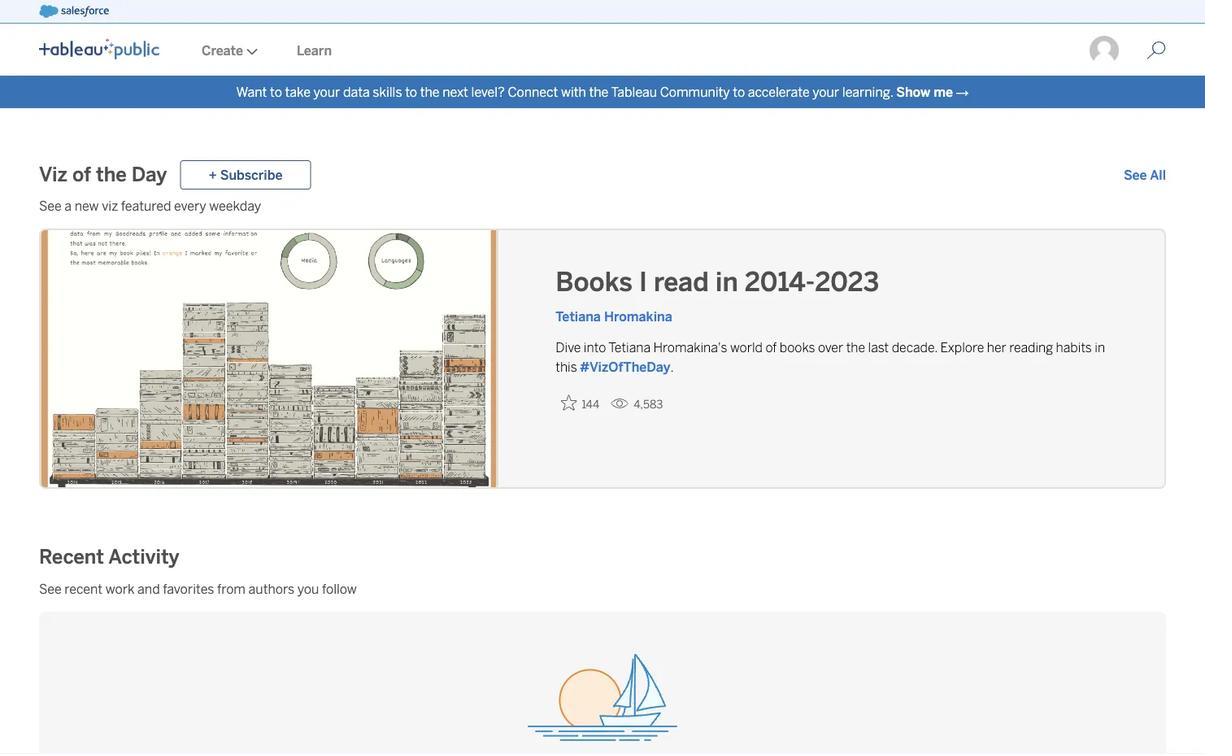 Task type: locate. For each thing, give the bounding box(es) containing it.
want
[[236, 84, 267, 100]]

of right viz
[[72, 163, 91, 186]]

tetiana
[[556, 309, 601, 324], [609, 340, 651, 355]]

of
[[72, 163, 91, 186], [766, 340, 777, 355]]

4,583
[[634, 398, 663, 411]]

tetiana up dive
[[556, 309, 601, 324]]

your left learning.
[[813, 84, 840, 100]]

1 horizontal spatial of
[[766, 340, 777, 355]]

2 vertical spatial see
[[39, 581, 62, 597]]

1 horizontal spatial your
[[813, 84, 840, 100]]

the left the last
[[847, 340, 866, 355]]

her
[[987, 340, 1007, 355]]

1 vertical spatial in
[[1095, 340, 1106, 355]]

0 horizontal spatial tetiana
[[556, 309, 601, 324]]

logo image
[[39, 38, 159, 59]]

to left the accelerate
[[733, 84, 745, 100]]

0 horizontal spatial your
[[314, 84, 340, 100]]

tetiana hromakina
[[556, 309, 673, 324]]

1 to from the left
[[270, 84, 282, 100]]

next
[[443, 84, 469, 100]]

1 vertical spatial tetiana
[[609, 340, 651, 355]]

want to take your data skills to the next level? connect with the tableau community to accelerate your learning. show me →
[[236, 84, 969, 100]]

subscribe
[[220, 167, 283, 183]]

authors
[[249, 581, 295, 597]]

decade.
[[892, 340, 938, 355]]

see left all on the top right of page
[[1124, 167, 1148, 183]]

the inside dive into tetiana hromakina's world of books over the last decade. explore her reading habits in this #vizoftheday .
[[847, 340, 866, 355]]

learn link
[[277, 25, 351, 76]]

tableau
[[611, 84, 657, 100]]

see recent work and favorites from authors you follow element
[[39, 579, 1167, 599]]

see for see a new viz featured every weekday
[[39, 198, 62, 214]]

the
[[420, 84, 440, 100], [589, 84, 609, 100], [96, 163, 127, 186], [847, 340, 866, 355]]

2023
[[815, 267, 880, 298]]

your
[[314, 84, 340, 100], [813, 84, 840, 100]]

go to search image
[[1128, 41, 1186, 60]]

viz
[[39, 163, 67, 186]]

to left take
[[270, 84, 282, 100]]

from
[[217, 581, 246, 597]]

1 horizontal spatial in
[[1095, 340, 1106, 355]]

in right "read"
[[716, 267, 739, 298]]

0 horizontal spatial of
[[72, 163, 91, 186]]

see left the recent
[[39, 581, 62, 597]]

new
[[75, 198, 99, 214]]

.
[[671, 359, 674, 375]]

activity
[[108, 545, 180, 568]]

2 horizontal spatial to
[[733, 84, 745, 100]]

0 vertical spatial see
[[1124, 167, 1148, 183]]

tetiana up "#vizoftheday" link
[[609, 340, 651, 355]]

the up the viz
[[96, 163, 127, 186]]

viz of the day
[[39, 163, 167, 186]]

recent activity heading
[[39, 544, 180, 570]]

see recent work and favorites from authors you follow
[[39, 581, 357, 597]]

in right the habits
[[1095, 340, 1106, 355]]

see left a
[[39, 198, 62, 214]]

books
[[780, 340, 816, 355]]

the left next
[[420, 84, 440, 100]]

0 vertical spatial tetiana
[[556, 309, 601, 324]]

day
[[132, 163, 167, 186]]

your right take
[[314, 84, 340, 100]]

to
[[270, 84, 282, 100], [405, 84, 417, 100], [733, 84, 745, 100]]

habits
[[1056, 340, 1092, 355]]

i
[[639, 267, 647, 298]]

show me link
[[897, 84, 953, 100]]

explore
[[941, 340, 985, 355]]

1 horizontal spatial tetiana
[[609, 340, 651, 355]]

take
[[285, 84, 311, 100]]

community
[[660, 84, 730, 100]]

1 horizontal spatial to
[[405, 84, 417, 100]]

0 horizontal spatial to
[[270, 84, 282, 100]]

1 vertical spatial see
[[39, 198, 62, 214]]

books i read in 2014-2023 link
[[556, 264, 1119, 300]]

featured
[[121, 198, 171, 214]]

data
[[343, 84, 370, 100]]

+
[[209, 167, 217, 183]]

books
[[556, 267, 633, 298]]

see
[[1124, 167, 1148, 183], [39, 198, 62, 214], [39, 581, 62, 597]]

0 horizontal spatial in
[[716, 267, 739, 298]]

0 vertical spatial of
[[72, 163, 91, 186]]

1 vertical spatial of
[[766, 340, 777, 355]]

work
[[106, 581, 135, 597]]

giulia.masi2920 image
[[1089, 34, 1121, 67]]

1 your from the left
[[314, 84, 340, 100]]

0 vertical spatial in
[[716, 267, 739, 298]]

accelerate
[[748, 84, 810, 100]]

the inside heading
[[96, 163, 127, 186]]

see all link
[[1124, 165, 1167, 185]]

of inside heading
[[72, 163, 91, 186]]

all
[[1150, 167, 1167, 183]]

of right world
[[766, 340, 777, 355]]

to right skills
[[405, 84, 417, 100]]

tetiana inside dive into tetiana hromakina's world of books over the last decade. explore her reading habits in this #vizoftheday .
[[609, 340, 651, 355]]

in
[[716, 267, 739, 298], [1095, 340, 1106, 355]]



Task type: vqa. For each thing, say whether or not it's contained in the screenshot.
See All Viz of the Day element
yes



Task type: describe. For each thing, give the bounding box(es) containing it.
3 to from the left
[[733, 84, 745, 100]]

hromakina's
[[654, 340, 728, 355]]

connect
[[508, 84, 558, 100]]

2 your from the left
[[813, 84, 840, 100]]

me
[[934, 84, 953, 100]]

learn
[[297, 43, 332, 58]]

#vizoftheday link
[[580, 359, 671, 375]]

144
[[582, 398, 600, 411]]

with
[[561, 84, 586, 100]]

create
[[202, 43, 243, 58]]

viz of the day heading
[[39, 162, 167, 188]]

over
[[818, 340, 844, 355]]

2 to from the left
[[405, 84, 417, 100]]

see for see recent work and favorites from authors you follow
[[39, 581, 62, 597]]

weekday
[[209, 198, 261, 214]]

the right with
[[589, 84, 609, 100]]

+ subscribe button
[[180, 160, 311, 190]]

see all viz of the day element
[[1124, 165, 1167, 185]]

viz
[[102, 198, 118, 214]]

see for see all
[[1124, 167, 1148, 183]]

of inside dive into tetiana hromakina's world of books over the last decade. explore her reading habits in this #vizoftheday .
[[766, 340, 777, 355]]

4,583 views element
[[605, 391, 670, 418]]

in inside dive into tetiana hromakina's world of books over the last decade. explore her reading habits in this #vizoftheday .
[[1095, 340, 1106, 355]]

into
[[584, 340, 606, 355]]

recent activity
[[39, 545, 180, 568]]

you
[[298, 581, 319, 597]]

see all
[[1124, 167, 1167, 183]]

see a new viz featured every weekday
[[39, 198, 261, 214]]

recent
[[39, 545, 104, 568]]

learning.
[[843, 84, 894, 100]]

this
[[556, 359, 577, 375]]

salesforce logo image
[[39, 5, 109, 18]]

Add Favorite button
[[556, 390, 605, 416]]

last
[[868, 340, 889, 355]]

show
[[897, 84, 931, 100]]

→
[[956, 84, 969, 100]]

level?
[[471, 84, 505, 100]]

create button
[[182, 25, 277, 76]]

+ subscribe
[[209, 167, 283, 183]]

2014-
[[745, 267, 815, 298]]

see a new viz featured every weekday element
[[39, 196, 1167, 216]]

favorites
[[163, 581, 214, 597]]

books i read in 2014-2023
[[556, 267, 880, 298]]

#vizoftheday
[[580, 359, 671, 375]]

hromakina
[[604, 309, 673, 324]]

tetiana hromakina link
[[556, 309, 673, 324]]

follow
[[322, 581, 357, 597]]

world
[[731, 340, 763, 355]]

read
[[654, 267, 709, 298]]

skills
[[373, 84, 402, 100]]

dive into tetiana hromakina's world of books over the last decade. explore her reading habits in this #vizoftheday .
[[556, 340, 1106, 375]]

and
[[138, 581, 160, 597]]

dive
[[556, 340, 581, 355]]

a
[[65, 198, 72, 214]]

every
[[174, 198, 206, 214]]

recent
[[65, 581, 103, 597]]

reading
[[1010, 340, 1054, 355]]



